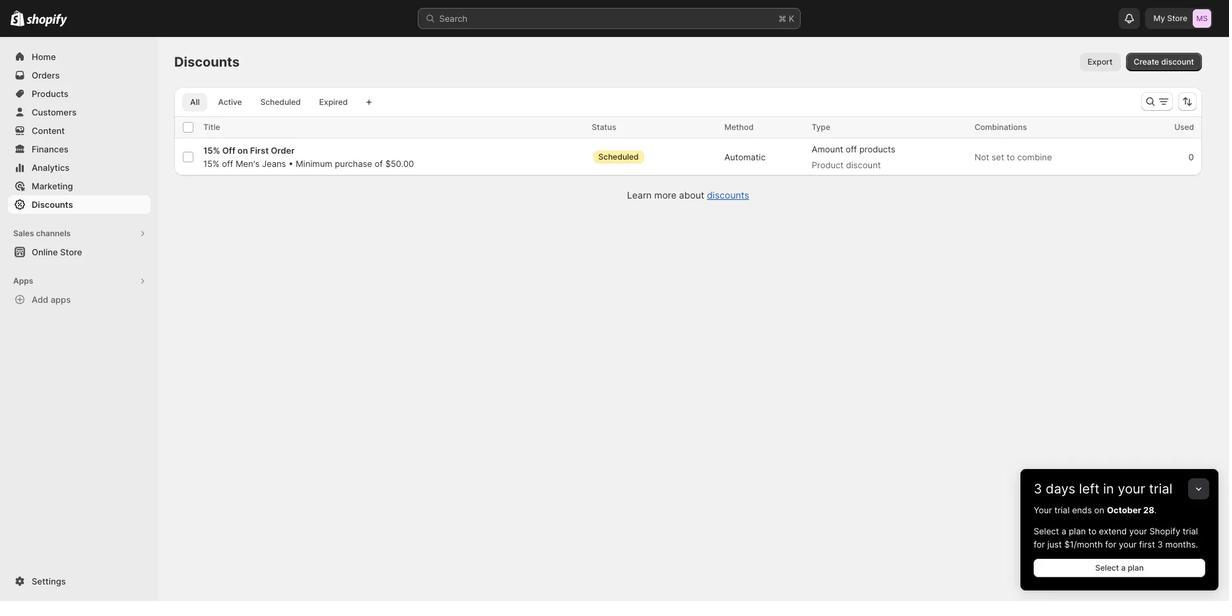 Task type: describe. For each thing, give the bounding box(es) containing it.
home
[[32, 52, 56, 62]]

discount inside amount off products product discount
[[846, 160, 881, 170]]

about
[[679, 190, 705, 201]]

days
[[1046, 481, 1076, 497]]

online store link
[[8, 243, 151, 262]]

apps button
[[8, 272, 151, 291]]

combine
[[1018, 152, 1053, 162]]

my store image
[[1193, 9, 1212, 28]]

0 horizontal spatial to
[[1007, 152, 1015, 162]]

product
[[812, 160, 844, 170]]

expired link
[[311, 93, 356, 112]]

active
[[218, 97, 242, 107]]

add apps button
[[8, 291, 151, 309]]

my
[[1154, 13, 1166, 23]]

title
[[203, 122, 220, 132]]

.
[[1155, 505, 1157, 516]]

discounts link
[[8, 195, 151, 214]]

tab list containing all
[[180, 92, 358, 112]]

marketing
[[32, 181, 73, 192]]

amount off products product discount
[[812, 144, 896, 170]]

customers
[[32, 107, 77, 118]]

select for select a plan
[[1096, 563, 1120, 573]]

online store button
[[0, 243, 159, 262]]

select for select a plan to extend your shopify trial for just $1/month for your first 3 months.
[[1034, 526, 1060, 537]]

set
[[992, 152, 1005, 162]]

status
[[592, 122, 617, 132]]

discounts
[[707, 190, 750, 201]]

create discount
[[1134, 57, 1195, 67]]

1 vertical spatial discounts
[[32, 199, 73, 210]]

expired
[[319, 97, 348, 107]]

men's
[[236, 159, 260, 169]]

2 15% from the top
[[203, 159, 220, 169]]

ends
[[1073, 505, 1093, 516]]

plan for select a plan to extend your shopify trial for just $1/month for your first 3 months.
[[1069, 526, 1086, 537]]

used button
[[1175, 121, 1208, 134]]

analytics
[[32, 162, 70, 173]]

apps
[[51, 295, 71, 305]]

orders
[[32, 70, 60, 81]]

add apps
[[32, 295, 71, 305]]

settings link
[[8, 573, 151, 591]]

first
[[1140, 540, 1156, 550]]

export
[[1088, 57, 1113, 67]]

online
[[32, 247, 58, 258]]

store for my store
[[1168, 13, 1188, 23]]

off inside 15% off on first order 15% off men's jeans • minimum purchase of $50.00
[[222, 159, 233, 169]]

discounts link
[[707, 190, 750, 201]]

content link
[[8, 122, 151, 140]]

just
[[1048, 540, 1063, 550]]

learn
[[627, 190, 652, 201]]

3 inside "dropdown button"
[[1034, 481, 1043, 497]]

not
[[975, 152, 990, 162]]

shopify
[[1150, 526, 1181, 537]]

apps
[[13, 276, 33, 286]]

sales channels
[[13, 229, 71, 238]]

28
[[1144, 505, 1155, 516]]

settings
[[32, 577, 66, 587]]

october
[[1107, 505, 1142, 516]]

orders link
[[8, 66, 151, 85]]

my store
[[1154, 13, 1188, 23]]

more
[[655, 190, 677, 201]]

0
[[1189, 152, 1195, 162]]

finances link
[[8, 140, 151, 159]]

analytics link
[[8, 159, 151, 177]]

3 days left in your trial element
[[1021, 504, 1219, 591]]

select a plan link
[[1034, 559, 1206, 578]]

select a plan to extend your shopify trial for just $1/month for your first 3 months.
[[1034, 526, 1199, 550]]

extend
[[1100, 526, 1127, 537]]

first
[[250, 145, 269, 156]]

⌘
[[779, 13, 787, 24]]

15% off on first order 15% off men's jeans • minimum purchase of $50.00
[[203, 145, 414, 169]]

left
[[1080, 481, 1100, 497]]

a for select a plan
[[1122, 563, 1126, 573]]

products
[[32, 88, 69, 99]]

combinations
[[975, 122, 1028, 132]]

amount
[[812, 144, 844, 155]]

create
[[1134, 57, 1160, 67]]

all button
[[182, 93, 208, 112]]

products
[[860, 144, 896, 155]]

1 horizontal spatial shopify image
[[27, 14, 68, 27]]



Task type: locate. For each thing, give the bounding box(es) containing it.
trial inside select a plan to extend your shopify trial for just $1/month for your first 3 months.
[[1183, 526, 1199, 537]]

k
[[789, 13, 795, 24]]

trial
[[1150, 481, 1173, 497], [1055, 505, 1070, 516], [1183, 526, 1199, 537]]

tab list
[[180, 92, 358, 112]]

0 vertical spatial scheduled
[[261, 97, 301, 107]]

scheduled link
[[253, 93, 309, 112]]

0 horizontal spatial discount
[[846, 160, 881, 170]]

on right off
[[238, 145, 248, 156]]

order
[[271, 145, 295, 156]]

discount inside create discount button
[[1162, 57, 1195, 67]]

1 horizontal spatial off
[[846, 144, 857, 155]]

1 horizontal spatial discount
[[1162, 57, 1195, 67]]

2 for from the left
[[1106, 540, 1117, 550]]

1 vertical spatial trial
[[1055, 505, 1070, 516]]

0 vertical spatial to
[[1007, 152, 1015, 162]]

$1/month
[[1065, 540, 1103, 550]]

minimum
[[296, 159, 333, 169]]

1 horizontal spatial a
[[1122, 563, 1126, 573]]

off right amount
[[846, 144, 857, 155]]

store inside button
[[60, 247, 82, 258]]

$50.00
[[385, 159, 414, 169]]

to inside select a plan to extend your shopify trial for just $1/month for your first 3 months.
[[1089, 526, 1097, 537]]

in
[[1104, 481, 1115, 497]]

channels
[[36, 229, 71, 238]]

0 horizontal spatial select
[[1034, 526, 1060, 537]]

store for online store
[[60, 247, 82, 258]]

discount down products
[[846, 160, 881, 170]]

3 right the first
[[1158, 540, 1164, 550]]

your
[[1034, 505, 1053, 516]]

3 inside select a plan to extend your shopify trial for just $1/month for your first 3 months.
[[1158, 540, 1164, 550]]

content
[[32, 125, 65, 136]]

0 vertical spatial off
[[846, 144, 857, 155]]

scheduled up order
[[261, 97, 301, 107]]

trial up .
[[1150, 481, 1173, 497]]

off down off
[[222, 159, 233, 169]]

your up october
[[1118, 481, 1146, 497]]

select
[[1034, 526, 1060, 537], [1096, 563, 1120, 573]]

products link
[[8, 85, 151, 103]]

trial right your
[[1055, 505, 1070, 516]]

your left the first
[[1119, 540, 1137, 550]]

learn more about discounts
[[627, 190, 750, 201]]

0 vertical spatial trial
[[1150, 481, 1173, 497]]

off
[[846, 144, 857, 155], [222, 159, 233, 169]]

0 horizontal spatial plan
[[1069, 526, 1086, 537]]

a up the just
[[1062, 526, 1067, 537]]

trial inside "dropdown button"
[[1150, 481, 1173, 497]]

1 horizontal spatial select
[[1096, 563, 1120, 573]]

2 vertical spatial your
[[1119, 540, 1137, 550]]

scheduled button
[[592, 144, 659, 170]]

0 vertical spatial store
[[1168, 13, 1188, 23]]

add
[[32, 295, 48, 305]]

1 vertical spatial 3
[[1158, 540, 1164, 550]]

1 horizontal spatial on
[[1095, 505, 1105, 516]]

0 horizontal spatial on
[[238, 145, 248, 156]]

0 vertical spatial discount
[[1162, 57, 1195, 67]]

plan for select a plan
[[1128, 563, 1144, 573]]

your inside 3 days left in your trial "dropdown button"
[[1118, 481, 1146, 497]]

0 vertical spatial discounts
[[174, 54, 240, 70]]

create discount button
[[1126, 53, 1203, 71]]

15% left off
[[203, 145, 220, 156]]

discounts
[[174, 54, 240, 70], [32, 199, 73, 210]]

discounts down marketing
[[32, 199, 73, 210]]

1 horizontal spatial discounts
[[174, 54, 240, 70]]

0 vertical spatial 3
[[1034, 481, 1043, 497]]

marketing link
[[8, 177, 151, 195]]

sales
[[13, 229, 34, 238]]

0 horizontal spatial discounts
[[32, 199, 73, 210]]

scheduled down status
[[599, 152, 639, 162]]

title button
[[203, 121, 233, 134]]

a
[[1062, 526, 1067, 537], [1122, 563, 1126, 573]]

select inside select a plan to extend your shopify trial for just $1/month for your first 3 months.
[[1034, 526, 1060, 537]]

your up the first
[[1130, 526, 1148, 537]]

15% left men's
[[203, 159, 220, 169]]

1 vertical spatial to
[[1089, 526, 1097, 537]]

type
[[812, 122, 831, 132]]

0 vertical spatial select
[[1034, 526, 1060, 537]]

3 days left in your trial button
[[1021, 470, 1219, 497]]

1 15% from the top
[[203, 145, 220, 156]]

discount
[[1162, 57, 1195, 67], [846, 160, 881, 170]]

plan inside select a plan to extend your shopify trial for just $1/month for your first 3 months.
[[1069, 526, 1086, 537]]

1 vertical spatial a
[[1122, 563, 1126, 573]]

0 vertical spatial on
[[238, 145, 248, 156]]

1 horizontal spatial trial
[[1150, 481, 1173, 497]]

0 horizontal spatial trial
[[1055, 505, 1070, 516]]

1 horizontal spatial scheduled
[[599, 152, 639, 162]]

on inside 15% off on first order 15% off men's jeans • minimum purchase of $50.00
[[238, 145, 248, 156]]

0 vertical spatial your
[[1118, 481, 1146, 497]]

online store
[[32, 247, 82, 258]]

1 vertical spatial store
[[60, 247, 82, 258]]

⌘ k
[[779, 13, 795, 24]]

not set to combine
[[975, 152, 1053, 162]]

1 horizontal spatial for
[[1106, 540, 1117, 550]]

used
[[1175, 122, 1195, 132]]

1 vertical spatial plan
[[1128, 563, 1144, 573]]

your trial ends on october 28 .
[[1034, 505, 1157, 516]]

customers link
[[8, 103, 151, 122]]

3 days left in your trial
[[1034, 481, 1173, 497]]

of
[[375, 159, 383, 169]]

sales channels button
[[8, 225, 151, 243]]

off
[[222, 145, 235, 156]]

plan
[[1069, 526, 1086, 537], [1128, 563, 1144, 573]]

method
[[725, 122, 754, 132]]

3
[[1034, 481, 1043, 497], [1158, 540, 1164, 550]]

plan down the first
[[1128, 563, 1144, 573]]

select a plan
[[1096, 563, 1144, 573]]

store right my
[[1168, 13, 1188, 23]]

scheduled
[[261, 97, 301, 107], [599, 152, 639, 162]]

0 horizontal spatial a
[[1062, 526, 1067, 537]]

search
[[440, 13, 468, 24]]

active link
[[210, 93, 250, 112]]

2 vertical spatial trial
[[1183, 526, 1199, 537]]

0 horizontal spatial shopify image
[[11, 10, 25, 26]]

all
[[190, 97, 200, 107]]

1 vertical spatial scheduled
[[599, 152, 639, 162]]

a inside the select a plan link
[[1122, 563, 1126, 573]]

finances
[[32, 144, 69, 155]]

a for select a plan to extend your shopify trial for just $1/month for your first 3 months.
[[1062, 526, 1067, 537]]

off inside amount off products product discount
[[846, 144, 857, 155]]

a inside select a plan to extend your shopify trial for just $1/month for your first 3 months.
[[1062, 526, 1067, 537]]

on right ends
[[1095, 505, 1105, 516]]

for left the just
[[1034, 540, 1045, 550]]

to right set
[[1007, 152, 1015, 162]]

plan up $1/month
[[1069, 526, 1086, 537]]

0 horizontal spatial for
[[1034, 540, 1045, 550]]

1 vertical spatial your
[[1130, 526, 1148, 537]]

0 vertical spatial plan
[[1069, 526, 1086, 537]]

for down "extend"
[[1106, 540, 1117, 550]]

2 horizontal spatial trial
[[1183, 526, 1199, 537]]

export button
[[1080, 53, 1121, 71]]

trial up months.
[[1183, 526, 1199, 537]]

1 vertical spatial select
[[1096, 563, 1120, 573]]

1 horizontal spatial to
[[1089, 526, 1097, 537]]

0 horizontal spatial store
[[60, 247, 82, 258]]

for
[[1034, 540, 1045, 550], [1106, 540, 1117, 550]]

•
[[289, 159, 293, 169]]

0 horizontal spatial off
[[222, 159, 233, 169]]

0 vertical spatial a
[[1062, 526, 1067, 537]]

on
[[238, 145, 248, 156], [1095, 505, 1105, 516]]

on inside the 3 days left in your trial "element"
[[1095, 505, 1105, 516]]

home link
[[8, 48, 151, 66]]

scheduled inside dropdown button
[[599, 152, 639, 162]]

1 vertical spatial 15%
[[203, 159, 220, 169]]

3 up your
[[1034, 481, 1043, 497]]

store
[[1168, 13, 1188, 23], [60, 247, 82, 258]]

1 vertical spatial off
[[222, 159, 233, 169]]

jeans
[[262, 159, 286, 169]]

1 vertical spatial discount
[[846, 160, 881, 170]]

select up the just
[[1034, 526, 1060, 537]]

automatic
[[725, 152, 766, 162]]

1 vertical spatial on
[[1095, 505, 1105, 516]]

0 horizontal spatial 3
[[1034, 481, 1043, 497]]

0 vertical spatial 15%
[[203, 145, 220, 156]]

1 horizontal spatial store
[[1168, 13, 1188, 23]]

to up $1/month
[[1089, 526, 1097, 537]]

select down select a plan to extend your shopify trial for just $1/month for your first 3 months.
[[1096, 563, 1120, 573]]

discount right create
[[1162, 57, 1195, 67]]

months.
[[1166, 540, 1199, 550]]

a down select a plan to extend your shopify trial for just $1/month for your first 3 months.
[[1122, 563, 1126, 573]]

store down sales channels button
[[60, 247, 82, 258]]

1 horizontal spatial 3
[[1158, 540, 1164, 550]]

shopify image
[[11, 10, 25, 26], [27, 14, 68, 27]]

0 horizontal spatial scheduled
[[261, 97, 301, 107]]

discounts up all
[[174, 54, 240, 70]]

1 horizontal spatial plan
[[1128, 563, 1144, 573]]

1 for from the left
[[1034, 540, 1045, 550]]



Task type: vqa. For each thing, say whether or not it's contained in the screenshot.
on to the right
yes



